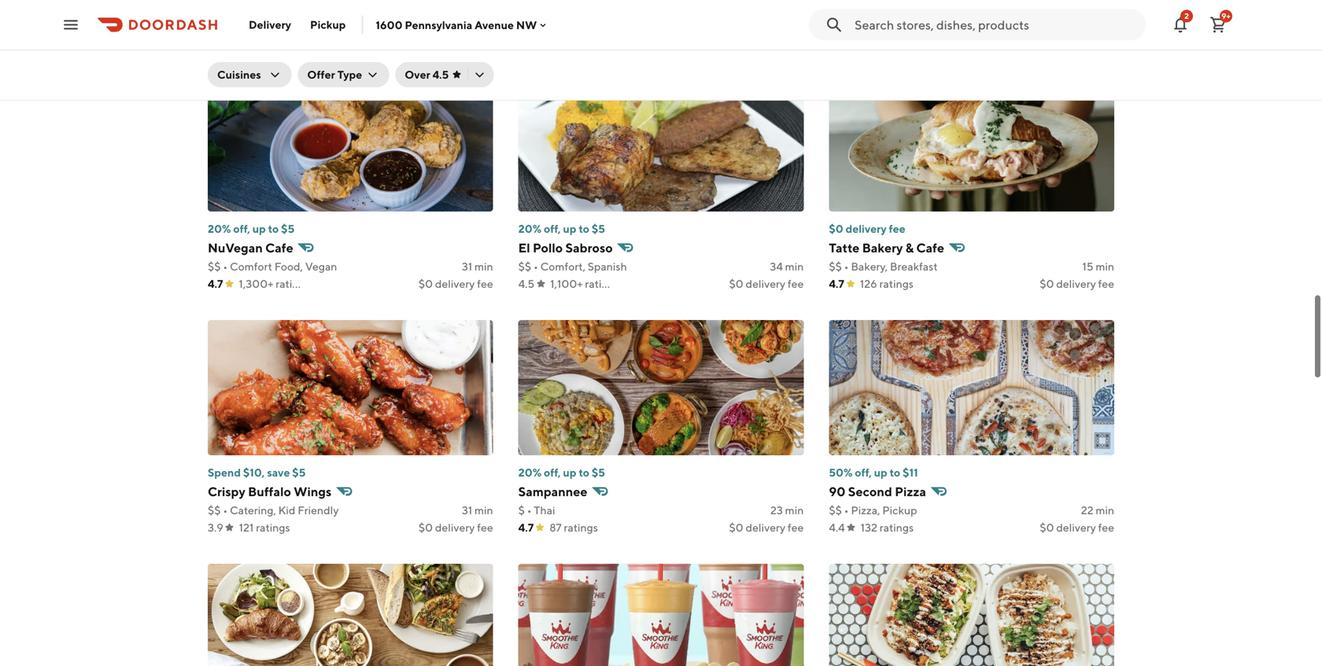 Task type: locate. For each thing, give the bounding box(es) containing it.
20% for nuvegan
[[208, 222, 231, 235]]

4.5 inside button
[[433, 68, 449, 81]]

2 31 min from the top
[[462, 504, 493, 517]]

4.4 down $$ • pizza
[[829, 33, 845, 46]]

1 horizontal spatial cafe
[[917, 241, 945, 255]]

4.7 down $ on the bottom left of page
[[519, 522, 534, 535]]

0 vertical spatial pickup
[[310, 18, 346, 31]]

20% off, up to $5 for cafe
[[208, 222, 295, 235]]

50%
[[829, 466, 853, 479]]

90
[[829, 485, 846, 500]]

off,
[[233, 222, 250, 235], [544, 222, 561, 235], [544, 466, 561, 479], [855, 466, 872, 479]]

up
[[253, 222, 266, 235], [563, 222, 577, 235], [563, 466, 577, 479], [874, 466, 888, 479]]

31 min for nuvegan cafe
[[462, 260, 493, 273]]

$$
[[208, 16, 221, 29], [519, 16, 532, 29], [829, 16, 842, 29], [208, 260, 221, 273], [519, 260, 532, 273], [829, 260, 842, 273], [208, 504, 221, 517], [829, 504, 842, 517]]

1 horizontal spatial 4.5
[[519, 278, 535, 290]]

nw
[[516, 18, 537, 31]]

up up "90 second pizza"
[[874, 466, 888, 479]]

ratings right the 87
[[564, 522, 598, 535]]

pickup
[[310, 18, 346, 31], [883, 504, 918, 517]]

avenue
[[475, 18, 514, 31]]

off, for sampannee
[[544, 466, 561, 479]]

delivery for nuvegan cafe
[[435, 278, 475, 290]]

pizza up 98
[[851, 16, 878, 29]]

cafe up $$ • comfort food, vegan
[[265, 241, 293, 255]]

1 4.4 from the top
[[829, 33, 845, 46]]

4.7 for tatte
[[829, 278, 845, 290]]

$$ for breakfast
[[829, 260, 842, 273]]

$0 delivery fee for tatte bakery & cafe
[[1040, 278, 1115, 290]]

to for el pollo sabroso
[[579, 222, 590, 235]]

$0 for tatte bakery & cafe
[[1040, 278, 1054, 290]]

20% off, up to $5 up the el pollo sabroso
[[519, 222, 605, 235]]

20% off, up to $5 up nuvegan cafe
[[208, 222, 295, 235]]

9+
[[1222, 11, 1231, 20]]

32 min
[[460, 16, 493, 29]]

bakery
[[862, 241, 903, 255]]

87
[[550, 522, 562, 535]]

$0 delivery fee
[[1040, 33, 1115, 46], [829, 222, 906, 235], [419, 278, 493, 290], [729, 278, 804, 290], [1040, 278, 1115, 290], [419, 522, 493, 535], [729, 522, 804, 535], [1040, 522, 1115, 535]]

• for crispy buffalo wings
[[223, 504, 228, 517]]

20% up sampannee on the bottom left of the page
[[519, 466, 542, 479]]

ratings
[[876, 33, 911, 46], [276, 278, 310, 290], [585, 278, 619, 290], [880, 278, 914, 290], [256, 522, 290, 535], [564, 522, 598, 535], [880, 522, 914, 535]]

ratings down $$ • catering, kid friendly
[[256, 522, 290, 535]]

off, up sampannee on the bottom left of the page
[[544, 466, 561, 479]]

breakfast, right nw
[[541, 16, 591, 29]]

98
[[861, 33, 874, 46]]

breakfast, left "tacos"
[[230, 16, 280, 29]]

20% off, up to $5
[[208, 222, 295, 235], [519, 222, 605, 235], [519, 466, 605, 479]]

2 breakfast, from the left
[[541, 16, 591, 29]]

&
[[906, 241, 914, 255]]

wings
[[294, 485, 332, 500]]

breakfast, for brunch
[[541, 16, 591, 29]]

1 cafe from the left
[[265, 241, 293, 255]]

4.7 left 1,300+
[[208, 278, 223, 290]]

pickup up 132 ratings
[[883, 504, 918, 517]]

1 horizontal spatial breakfast,
[[541, 16, 591, 29]]

31 min for crispy buffalo wings
[[462, 504, 493, 517]]

$0 for el pollo sabroso
[[729, 278, 744, 290]]

to up sabroso
[[579, 222, 590, 235]]

cafe right & on the top of the page
[[917, 241, 945, 255]]

to
[[268, 222, 279, 235], [579, 222, 590, 235], [579, 466, 590, 479], [890, 466, 901, 479]]

ratings down spanish
[[585, 278, 619, 290]]

0 vertical spatial 4.5
[[433, 68, 449, 81]]

15 min
[[1083, 260, 1115, 273]]

type
[[337, 68, 362, 81]]

pizza,
[[851, 504, 880, 517]]

0 vertical spatial 31
[[462, 260, 473, 273]]

delivery
[[249, 18, 291, 31]]

min for crispy buffalo wings
[[475, 504, 493, 517]]

up up sampannee on the bottom left of the page
[[563, 466, 577, 479]]

off, up pollo
[[544, 222, 561, 235]]

1 vertical spatial pizza
[[895, 485, 927, 500]]

$5 up '87 ratings'
[[592, 466, 605, 479]]

0 vertical spatial 4.4
[[829, 33, 845, 46]]

fee for tatte bakery & cafe
[[1099, 278, 1115, 290]]

pollo
[[533, 241, 563, 255]]

0 horizontal spatial breakfast,
[[230, 16, 280, 29]]

1 vertical spatial 4.4
[[829, 522, 845, 535]]

1 horizontal spatial pizza
[[895, 485, 927, 500]]

up up the el pollo sabroso
[[563, 222, 577, 235]]

off, for 90 second pizza
[[855, 466, 872, 479]]

ratings for 90 second pizza
[[880, 522, 914, 535]]

off, for nuvegan cafe
[[233, 222, 250, 235]]

• for tatte bakery & cafe
[[844, 260, 849, 273]]

buffalo
[[248, 485, 291, 500]]

second
[[848, 485, 893, 500]]

to for 90 second pizza
[[890, 466, 901, 479]]

spend
[[208, 466, 241, 479]]

15
[[1083, 260, 1094, 273]]

20% up el
[[519, 222, 542, 235]]

ratings right 98
[[876, 33, 911, 46]]

ratings right 132 on the right of page
[[880, 522, 914, 535]]

vegan
[[305, 260, 337, 273]]

1 31 min from the top
[[462, 260, 493, 273]]

tatte
[[829, 241, 860, 255]]

• for 90 second pizza
[[844, 504, 849, 517]]

87 ratings
[[550, 522, 598, 535]]

friendly
[[298, 504, 339, 517]]

2 cafe from the left
[[917, 241, 945, 255]]

1 vertical spatial 31 min
[[462, 504, 493, 517]]

132 ratings
[[861, 522, 914, 535]]

0 vertical spatial 31 min
[[462, 260, 493, 273]]

delivery
[[1057, 33, 1096, 46], [846, 222, 887, 235], [435, 278, 475, 290], [746, 278, 786, 290], [1057, 278, 1096, 290], [435, 522, 475, 535], [746, 522, 786, 535], [1057, 522, 1096, 535]]

breakfast,
[[230, 16, 280, 29], [541, 16, 591, 29]]

catering,
[[230, 504, 276, 517]]

$5 up sabroso
[[592, 222, 605, 235]]

0 horizontal spatial 4.5
[[433, 68, 449, 81]]

0 horizontal spatial pickup
[[310, 18, 346, 31]]

$5 up "food,"
[[281, 222, 295, 235]]

$0 delivery fee for 90 second pizza
[[1040, 522, 1115, 535]]

up up nuvegan cafe
[[253, 222, 266, 235]]

ratings for tatte bakery & cafe
[[880, 278, 914, 290]]

open menu image
[[61, 15, 80, 34]]

0 horizontal spatial cafe
[[265, 241, 293, 255]]

4.5 down el
[[519, 278, 535, 290]]

to left $11
[[890, 466, 901, 479]]

0 vertical spatial pizza
[[851, 16, 878, 29]]

$$ • catering, kid friendly
[[208, 504, 339, 517]]

delivery for tatte bakery & cafe
[[1057, 278, 1096, 290]]

cuisines button
[[208, 62, 292, 87]]

4.5 right over on the top of the page
[[433, 68, 449, 81]]

34 min
[[770, 260, 804, 273]]

to up nuvegan cafe
[[268, 222, 279, 235]]

1 vertical spatial 31
[[462, 504, 473, 517]]

1600 pennsylvania avenue nw
[[376, 18, 537, 31]]

min for tatte bakery & cafe
[[1096, 260, 1115, 273]]

50% off, up to $11
[[829, 466, 918, 479]]

pizza
[[851, 16, 878, 29], [895, 485, 927, 500]]

ratings for sampannee
[[564, 522, 598, 535]]

off, up second
[[855, 466, 872, 479]]

min for el pollo sabroso
[[785, 260, 804, 273]]

pizza down $11
[[895, 485, 927, 500]]

2 31 from the top
[[462, 504, 473, 517]]

0 horizontal spatial 4.7
[[208, 278, 223, 290]]

sabroso
[[566, 241, 613, 255]]

$0 for nuvegan cafe
[[419, 278, 433, 290]]

1 31 from the top
[[462, 260, 473, 273]]

23 min
[[771, 504, 804, 517]]

20% up nuvegan
[[208, 222, 231, 235]]

min for nuvegan cafe
[[475, 260, 493, 273]]

4.5
[[433, 68, 449, 81], [519, 278, 535, 290]]

to up sampannee on the bottom left of the page
[[579, 466, 590, 479]]

sampannee
[[519, 485, 588, 500]]

fee for 90 second pizza
[[1099, 522, 1115, 535]]

90 second pizza
[[829, 485, 927, 500]]

$0 delivery fee for nuvegan cafe
[[419, 278, 493, 290]]

$5
[[281, 222, 295, 235], [592, 222, 605, 235], [292, 466, 306, 479], [592, 466, 605, 479]]

31 min
[[462, 260, 493, 273], [462, 504, 493, 517]]

pickup button
[[301, 12, 355, 37]]

delivery for el pollo sabroso
[[746, 278, 786, 290]]

2 horizontal spatial 4.7
[[829, 278, 845, 290]]

4.4 for 132 ratings
[[829, 522, 845, 535]]

20%
[[208, 222, 231, 235], [519, 222, 542, 235], [519, 466, 542, 479]]

1 breakfast, from the left
[[230, 16, 280, 29]]

over
[[405, 68, 430, 81]]

4.7
[[208, 278, 223, 290], [829, 278, 845, 290], [519, 522, 534, 535]]

pennsylvania
[[405, 18, 472, 31]]

el pollo sabroso
[[519, 241, 613, 255]]

2 4.4 from the top
[[829, 522, 845, 535]]

fee
[[1099, 33, 1115, 46], [889, 222, 906, 235], [477, 278, 493, 290], [788, 278, 804, 290], [1099, 278, 1115, 290], [477, 522, 493, 535], [788, 522, 804, 535], [1099, 522, 1115, 535]]

4.7 left 126 in the top of the page
[[829, 278, 845, 290]]

comfort
[[230, 260, 272, 273]]

food,
[[275, 260, 303, 273]]

up for sampannee
[[563, 466, 577, 479]]

4.4 left 132 on the right of page
[[829, 522, 845, 535]]

20% off, up to $5 up sampannee on the bottom left of the page
[[519, 466, 605, 479]]

spend $10, save $5
[[208, 466, 306, 479]]

$ • thai
[[519, 504, 555, 517]]

$$ for pickup
[[829, 504, 842, 517]]

el
[[519, 241, 530, 255]]

1 vertical spatial pickup
[[883, 504, 918, 517]]

ratings down "food,"
[[276, 278, 310, 290]]

$$ for tacos
[[208, 16, 221, 29]]

pickup up offer type
[[310, 18, 346, 31]]

off, up nuvegan
[[233, 222, 250, 235]]

ratings down $$ • bakery, breakfast
[[880, 278, 914, 290]]

$5 for sampannee
[[592, 466, 605, 479]]

0 horizontal spatial pizza
[[851, 16, 878, 29]]

•
[[223, 16, 228, 29], [534, 16, 538, 29], [844, 16, 849, 29], [223, 260, 228, 273], [534, 260, 538, 273], [844, 260, 849, 273], [223, 504, 228, 517], [527, 504, 532, 517], [844, 504, 849, 517]]

$11
[[903, 466, 918, 479]]

9+ button
[[1203, 9, 1234, 41]]

1 vertical spatial 4.5
[[519, 278, 535, 290]]



Task type: describe. For each thing, give the bounding box(es) containing it.
crispy buffalo wings
[[208, 485, 332, 500]]

thai
[[534, 504, 555, 517]]

4.4 for 98 ratings
[[829, 33, 845, 46]]

$0 delivery fee for el pollo sabroso
[[729, 278, 804, 290]]

20% off, up to $5 for pollo
[[519, 222, 605, 235]]

spanish
[[588, 260, 627, 273]]

1 horizontal spatial 4.7
[[519, 522, 534, 535]]

1,300+
[[239, 278, 274, 290]]

1,300+ ratings
[[239, 278, 310, 290]]

31 for nuvegan cafe
[[462, 260, 473, 273]]

121 ratings
[[239, 522, 290, 535]]

$0 for sampannee
[[729, 522, 744, 535]]

breakfast, for tacos
[[230, 16, 280, 29]]

to for sampannee
[[579, 466, 590, 479]]

crispy
[[208, 485, 245, 500]]

22 min
[[1081, 504, 1115, 517]]

$0 for 90 second pizza
[[1040, 522, 1054, 535]]

$$ for spanish
[[519, 260, 532, 273]]

1 items, open order cart image
[[1209, 15, 1228, 34]]

delivery button
[[239, 12, 301, 37]]

98 ratings
[[861, 33, 911, 46]]

$$ • comfort food, vegan
[[208, 260, 337, 273]]

$$ • pizza, pickup
[[829, 504, 918, 517]]

4.7 for nuvegan
[[208, 278, 223, 290]]

nuvegan cafe
[[208, 241, 293, 255]]

1,100+ ratings
[[550, 278, 619, 290]]

pizza for $$ • pizza
[[851, 16, 878, 29]]

20% for el
[[519, 222, 542, 235]]

• for el pollo sabroso
[[534, 260, 538, 273]]

pizza for 90 second pizza
[[895, 485, 927, 500]]

min for sampannee
[[785, 504, 804, 517]]

notification bell image
[[1171, 15, 1190, 34]]

$$ • bakery, breakfast
[[829, 260, 938, 273]]

offer
[[307, 68, 335, 81]]

$
[[519, 504, 525, 517]]

23
[[771, 504, 783, 517]]

$$ for food,
[[208, 260, 221, 273]]

fee for sampannee
[[788, 522, 804, 535]]

3.9
[[208, 522, 223, 535]]

$0 delivery fee for crispy buffalo wings
[[419, 522, 493, 535]]

$$ • breakfast, brunch
[[519, 16, 630, 29]]

offer type
[[307, 68, 362, 81]]

breakfast
[[890, 260, 938, 273]]

fee for el pollo sabroso
[[788, 278, 804, 290]]

delivery for 90 second pizza
[[1057, 522, 1096, 535]]

tatte bakery & cafe
[[829, 241, 945, 255]]

min for 90 second pizza
[[1096, 504, 1115, 517]]

ratings for crispy buffalo wings
[[256, 522, 290, 535]]

offer type button
[[298, 62, 389, 87]]

to for nuvegan cafe
[[268, 222, 279, 235]]

2
[[1185, 11, 1189, 20]]

off, for el pollo sabroso
[[544, 222, 561, 235]]

31 for crispy buffalo wings
[[462, 504, 473, 517]]

$10,
[[243, 466, 265, 479]]

• for nuvegan cafe
[[223, 260, 228, 273]]

22
[[1081, 504, 1094, 517]]

tacos
[[282, 16, 311, 29]]

$0 delivery fee for sampannee
[[729, 522, 804, 535]]

Store search: begin typing to search for stores available on DoorDash text field
[[855, 16, 1137, 33]]

126
[[860, 278, 878, 290]]

1600 pennsylvania avenue nw button
[[376, 18, 550, 31]]

up for 90 second pizza
[[874, 466, 888, 479]]

fee for crispy buffalo wings
[[477, 522, 493, 535]]

32
[[460, 16, 473, 29]]

ratings for nuvegan cafe
[[276, 278, 310, 290]]

delivery for sampannee
[[746, 522, 786, 535]]

126 ratings
[[860, 278, 914, 290]]

$5 for el pollo sabroso
[[592, 222, 605, 235]]

$5 for nuvegan cafe
[[281, 222, 295, 235]]

$5 right save
[[292, 466, 306, 479]]

• for sampannee
[[527, 504, 532, 517]]

save
[[267, 466, 290, 479]]

fee for nuvegan cafe
[[477, 278, 493, 290]]

pickup inside button
[[310, 18, 346, 31]]

up for el pollo sabroso
[[563, 222, 577, 235]]

$$ • comfort, spanish
[[519, 260, 627, 273]]

132
[[861, 522, 878, 535]]

kid
[[278, 504, 296, 517]]

cuisines
[[217, 68, 261, 81]]

$$ • breakfast, brunch link
[[519, 0, 804, 51]]

bakery,
[[851, 260, 888, 273]]

34
[[770, 260, 783, 273]]

comfort,
[[541, 260, 586, 273]]

up for nuvegan cafe
[[253, 222, 266, 235]]

$0 for crispy buffalo wings
[[419, 522, 433, 535]]

$$ for kid
[[208, 504, 221, 517]]

121
[[239, 522, 254, 535]]

over 4.5 button
[[395, 62, 494, 87]]

1600
[[376, 18, 403, 31]]

1 horizontal spatial pickup
[[883, 504, 918, 517]]

$$ • breakfast, tacos
[[208, 16, 311, 29]]

ratings for el pollo sabroso
[[585, 278, 619, 290]]

nuvegan
[[208, 241, 263, 255]]

brunch
[[593, 16, 630, 29]]

$$ • pizza
[[829, 16, 878, 29]]

1,100+
[[550, 278, 583, 290]]

delivery for crispy buffalo wings
[[435, 522, 475, 535]]

over 4.5
[[405, 68, 449, 81]]



Task type: vqa. For each thing, say whether or not it's contained in the screenshot.
second 31 min from the top
yes



